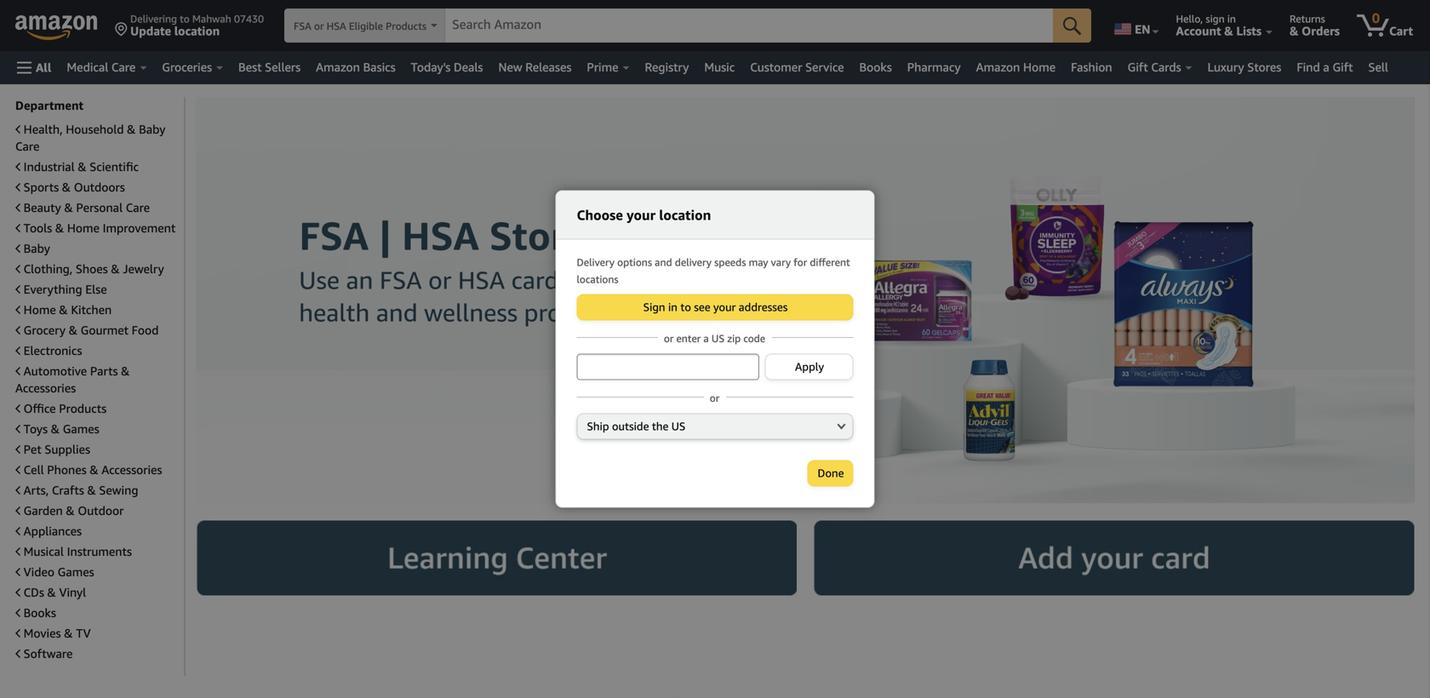 Task type: vqa. For each thing, say whether or not it's contained in the screenshot.
Care inside navigation navigation
yes



Task type: locate. For each thing, give the bounding box(es) containing it.
groceries
[[162, 60, 212, 74]]

video games link
[[15, 565, 94, 579]]

1 vertical spatial location
[[659, 207, 711, 223]]

& for home
[[55, 221, 64, 235]]

products up toys & games
[[59, 401, 107, 415]]

today's deals link
[[403, 55, 491, 79]]

pet supplies link
[[15, 442, 90, 456]]

or inside search box
[[314, 20, 324, 32]]

& for outdoors
[[62, 180, 71, 194]]

deals
[[454, 60, 483, 74]]

sports & outdoors
[[24, 180, 125, 194]]

0 horizontal spatial amazon
[[316, 60, 360, 74]]

& for orders
[[1290, 24, 1299, 38]]

cds & vinyl link
[[15, 585, 86, 599]]

tools
[[24, 221, 52, 235]]

& inside automotive parts & accessories
[[121, 364, 130, 378]]

1 horizontal spatial or
[[664, 332, 674, 344]]

0 horizontal spatial your
[[627, 207, 656, 223]]

2 horizontal spatial or
[[710, 392, 719, 404]]

books link right service
[[852, 55, 900, 79]]

all
[[36, 60, 51, 74]]

None submit
[[1053, 9, 1091, 43]]

0 vertical spatial us
[[712, 332, 725, 344]]

in
[[1227, 13, 1236, 25], [668, 300, 678, 314]]

games
[[63, 422, 99, 436], [58, 565, 94, 579]]

us for the
[[671, 420, 686, 433]]

& down crafts
[[66, 504, 75, 518]]

0 horizontal spatial products
[[59, 401, 107, 415]]

a right find
[[1323, 60, 1329, 74]]

care right medical
[[111, 60, 136, 74]]

sign in to see your addresses
[[643, 300, 788, 314]]

best sellers
[[238, 60, 301, 74]]

& down everything else
[[59, 303, 68, 317]]

amazon right pharmacy
[[976, 60, 1020, 74]]

amazon basics
[[316, 60, 396, 74]]

mahwah
[[192, 13, 231, 25]]

books right service
[[859, 60, 892, 74]]

music link
[[697, 55, 742, 79]]

or for or
[[710, 392, 719, 404]]

1 horizontal spatial amazon
[[976, 60, 1020, 74]]

find a gift
[[1297, 60, 1353, 74]]

Sign in to see your addresses submit
[[578, 295, 853, 320]]

update
[[130, 24, 171, 38]]

& for scientific
[[78, 160, 87, 174]]

1 vertical spatial to
[[680, 300, 691, 314]]

1 vertical spatial or
[[664, 332, 674, 344]]

use your fsa or hsa card on amazon image
[[196, 97, 1415, 503]]

products
[[386, 20, 427, 32], [59, 401, 107, 415]]

baby inside the health, household & baby care
[[139, 122, 165, 136]]

home left "fashion" on the right of the page
[[1023, 60, 1056, 74]]

& up arts, crafts & sewing
[[90, 463, 98, 477]]

trending categories image
[[196, 612, 1415, 698]]

1 horizontal spatial accessories
[[102, 463, 162, 477]]

vary
[[771, 256, 791, 268]]

account & lists
[[1176, 24, 1262, 38]]

and
[[655, 256, 672, 268]]

gift right find
[[1333, 60, 1353, 74]]

& right cds
[[47, 585, 56, 599]]

accessories down automotive
[[15, 381, 76, 395]]

lists
[[1236, 24, 1262, 38]]

returns & orders
[[1290, 13, 1340, 38]]

industrial & scientific
[[24, 160, 139, 174]]

1 horizontal spatial baby
[[139, 122, 165, 136]]

baby
[[139, 122, 165, 136], [24, 241, 50, 255]]

1 vertical spatial games
[[58, 565, 94, 579]]

0 horizontal spatial accessories
[[15, 381, 76, 395]]

see
[[694, 300, 710, 314]]

code
[[743, 332, 765, 344]]

office
[[24, 401, 56, 415]]

2 amazon from the left
[[976, 60, 1020, 74]]

1 horizontal spatial books
[[859, 60, 892, 74]]

or down or enter a us zip code text box
[[710, 392, 719, 404]]

0 horizontal spatial in
[[668, 300, 678, 314]]

gourmet
[[81, 323, 129, 337]]

1 horizontal spatial home
[[67, 221, 100, 235]]

learning center image
[[196, 520, 797, 595]]

& left lists
[[1224, 24, 1233, 38]]

1 vertical spatial baby
[[24, 241, 50, 255]]

accessories for automotive parts & accessories
[[15, 381, 76, 395]]

games down musical instruments
[[58, 565, 94, 579]]

& for gourmet
[[69, 323, 77, 337]]

us
[[712, 332, 725, 344], [671, 420, 686, 433]]

& for kitchen
[[59, 303, 68, 317]]

electronics
[[24, 343, 82, 358]]

0 vertical spatial care
[[111, 60, 136, 74]]

appliances
[[24, 524, 82, 538]]

accessories up the sewing
[[102, 463, 162, 477]]

home down beauty & personal care link
[[67, 221, 100, 235]]

1 vertical spatial home
[[67, 221, 100, 235]]

1 horizontal spatial gift
[[1333, 60, 1353, 74]]

hello, sign in
[[1176, 13, 1236, 25]]

dropdown image
[[837, 423, 846, 429]]

baby down tools in the top left of the page
[[24, 241, 50, 255]]

movies & tv
[[24, 626, 91, 640]]

& left orders
[[1290, 24, 1299, 38]]

& right parts
[[121, 364, 130, 378]]

or for or enter a us zip code
[[664, 332, 674, 344]]

for
[[794, 256, 807, 268]]

to left see
[[680, 300, 691, 314]]

& left tv
[[64, 626, 73, 640]]

1 vertical spatial accessories
[[102, 463, 162, 477]]

0 vertical spatial games
[[63, 422, 99, 436]]

&
[[1224, 24, 1233, 38], [1290, 24, 1299, 38], [127, 122, 136, 136], [78, 160, 87, 174], [62, 180, 71, 194], [64, 200, 73, 215], [55, 221, 64, 235], [111, 262, 120, 276], [59, 303, 68, 317], [69, 323, 77, 337], [121, 364, 130, 378], [51, 422, 60, 436], [90, 463, 98, 477], [87, 483, 96, 497], [66, 504, 75, 518], [47, 585, 56, 599], [64, 626, 73, 640]]

products right eligible
[[386, 20, 427, 32]]

0 vertical spatial home
[[1023, 60, 1056, 74]]

& down industrial & scientific 'link'
[[62, 180, 71, 194]]

2 horizontal spatial home
[[1023, 60, 1056, 74]]

delivery options and delivery speeds may vary for different locations
[[577, 256, 850, 285]]

gift left cards
[[1128, 60, 1148, 74]]

0 horizontal spatial books link
[[15, 606, 56, 620]]

your right choose
[[627, 207, 656, 223]]

2 vertical spatial care
[[126, 200, 150, 215]]

location up delivery
[[659, 207, 711, 223]]

sellers
[[265, 60, 301, 74]]

& up sports & outdoors
[[78, 160, 87, 174]]

accessories inside automotive parts & accessories
[[15, 381, 76, 395]]

options
[[617, 256, 652, 268]]

books up movies
[[24, 606, 56, 620]]

or right 'fsa'
[[314, 20, 324, 32]]

1 horizontal spatial location
[[659, 207, 711, 223]]

a right enter
[[704, 332, 709, 344]]

2 vertical spatial home
[[24, 303, 56, 317]]

2 vertical spatial or
[[710, 392, 719, 404]]

1 horizontal spatial to
[[680, 300, 691, 314]]

0 vertical spatial baby
[[139, 122, 165, 136]]

& right household
[[127, 122, 136, 136]]

en link
[[1104, 4, 1167, 47]]

luxury stores
[[1208, 60, 1281, 74]]

0 vertical spatial to
[[180, 13, 190, 25]]

0 horizontal spatial gift
[[1128, 60, 1148, 74]]

0 vertical spatial accessories
[[15, 381, 76, 395]]

1 horizontal spatial products
[[386, 20, 427, 32]]

& down home & kitchen
[[69, 323, 77, 337]]

grocery & gourmet food link
[[15, 323, 159, 337]]

0 vertical spatial products
[[386, 20, 427, 32]]

1 horizontal spatial books link
[[852, 55, 900, 79]]

& right toys
[[51, 422, 60, 436]]

new
[[498, 60, 522, 74]]

0 vertical spatial or
[[314, 20, 324, 32]]

stores
[[1247, 60, 1281, 74]]

locations
[[577, 273, 619, 285]]

& for lists
[[1224, 24, 1233, 38]]

1 amazon from the left
[[316, 60, 360, 74]]

care inside the health, household & baby care
[[15, 139, 39, 153]]

the
[[652, 420, 669, 433]]

us left zip
[[712, 332, 725, 344]]

baby right household
[[139, 122, 165, 136]]

amazon for amazon home
[[976, 60, 1020, 74]]

Search Amazon text field
[[445, 9, 1053, 42]]

& for vinyl
[[47, 585, 56, 599]]

0 vertical spatial in
[[1227, 13, 1236, 25]]

amazon down hsa
[[316, 60, 360, 74]]

to left mahwah
[[180, 13, 190, 25]]

0 horizontal spatial location
[[174, 24, 220, 38]]

today's deals
[[411, 60, 483, 74]]

care down health, at the left top of page
[[15, 139, 39, 153]]

location up groceries link
[[174, 24, 220, 38]]

0 vertical spatial location
[[174, 24, 220, 38]]

sewing
[[99, 483, 138, 497]]

1 horizontal spatial your
[[713, 300, 736, 314]]

us right the
[[671, 420, 686, 433]]

0 horizontal spatial to
[[180, 13, 190, 25]]

home up 'grocery'
[[24, 303, 56, 317]]

delivering
[[130, 13, 177, 25]]

delivery
[[675, 256, 712, 268]]

& down the sports & outdoors link
[[64, 200, 73, 215]]

toys & games
[[24, 422, 99, 436]]

& right shoes
[[111, 262, 120, 276]]

products inside fsa or hsa eligible products search box
[[386, 20, 427, 32]]

0 horizontal spatial a
[[704, 332, 709, 344]]

office products
[[24, 401, 107, 415]]

books
[[859, 60, 892, 74], [24, 606, 56, 620]]

your right see
[[713, 300, 736, 314]]

health,
[[24, 122, 63, 136]]

vinyl
[[59, 585, 86, 599]]

beauty
[[24, 200, 61, 215]]

1 vertical spatial care
[[15, 139, 39, 153]]

0 vertical spatial a
[[1323, 60, 1329, 74]]

done
[[818, 466, 844, 480]]

outdoor
[[78, 504, 124, 518]]

1 horizontal spatial a
[[1323, 60, 1329, 74]]

customer
[[750, 60, 802, 74]]

care up improvement
[[126, 200, 150, 215]]

musical instruments link
[[15, 544, 132, 558]]

new releases
[[498, 60, 572, 74]]

pharmacy
[[907, 60, 961, 74]]

books link down cds
[[15, 606, 56, 620]]

1 horizontal spatial in
[[1227, 13, 1236, 25]]

0 vertical spatial books
[[859, 60, 892, 74]]

0 vertical spatial books link
[[852, 55, 900, 79]]

1 vertical spatial us
[[671, 420, 686, 433]]

in inside navigation navigation
[[1227, 13, 1236, 25]]

enter
[[676, 332, 701, 344]]

customer service
[[750, 60, 844, 74]]

0 horizontal spatial books
[[24, 606, 56, 620]]

luxury
[[1208, 60, 1244, 74]]

1 vertical spatial books
[[24, 606, 56, 620]]

video
[[24, 565, 54, 579]]

accessories for cell phones & accessories
[[102, 463, 162, 477]]

arts, crafts & sewing link
[[15, 483, 138, 497]]

amazon image
[[15, 15, 98, 41]]

choose your location
[[577, 207, 711, 223]]

games up supplies
[[63, 422, 99, 436]]

& right tools in the top left of the page
[[55, 221, 64, 235]]

0 horizontal spatial or
[[314, 20, 324, 32]]

food
[[132, 323, 159, 337]]

2 gift from the left
[[1333, 60, 1353, 74]]

or left enter
[[664, 332, 674, 344]]

cds & vinyl
[[24, 585, 86, 599]]

1 horizontal spatial us
[[712, 332, 725, 344]]

clothing, shoes & jewelry
[[24, 262, 164, 276]]

& inside returns & orders
[[1290, 24, 1299, 38]]

delivery
[[577, 256, 615, 268]]

0 horizontal spatial us
[[671, 420, 686, 433]]



Task type: describe. For each thing, give the bounding box(es) containing it.
home & kitchen link
[[15, 303, 112, 317]]

add your card image
[[813, 520, 1414, 595]]

sell
[[1368, 60, 1388, 74]]

1 vertical spatial in
[[668, 300, 678, 314]]

arts, crafts & sewing
[[24, 483, 138, 497]]

today's
[[411, 60, 451, 74]]

or enter a US zip code text field
[[577, 354, 759, 380]]

amazon home link
[[968, 55, 1063, 79]]

07430
[[234, 13, 264, 25]]

1 vertical spatial books link
[[15, 606, 56, 620]]

music
[[704, 60, 735, 74]]

musical
[[24, 544, 64, 558]]

industrial
[[24, 160, 75, 174]]

1 vertical spatial a
[[704, 332, 709, 344]]

grocery & gourmet food
[[24, 323, 159, 337]]

navigation navigation
[[0, 0, 1430, 84]]

cell
[[24, 463, 44, 477]]

us for a
[[712, 332, 725, 344]]

0 vertical spatial your
[[627, 207, 656, 223]]

& for games
[[51, 422, 60, 436]]

crafts
[[52, 483, 84, 497]]

registry
[[645, 60, 689, 74]]

hello,
[[1176, 13, 1203, 25]]

else
[[85, 282, 107, 296]]

tools & home improvement
[[24, 221, 176, 235]]

& for tv
[[64, 626, 73, 640]]

apply button
[[765, 354, 853, 380]]

prime link
[[579, 55, 637, 79]]

garden & outdoor
[[24, 504, 124, 518]]

different
[[810, 256, 850, 268]]

0 horizontal spatial home
[[24, 303, 56, 317]]

arts,
[[24, 483, 49, 497]]

garden
[[24, 504, 63, 518]]

care inside medical care link
[[111, 60, 136, 74]]

prime
[[587, 60, 618, 74]]

zip
[[727, 332, 741, 344]]

fashion
[[1071, 60, 1112, 74]]

cell phones & accessories
[[24, 463, 162, 477]]

fsa
[[294, 20, 311, 32]]

shoes
[[76, 262, 108, 276]]

movies & tv link
[[15, 626, 91, 640]]

addresses
[[739, 300, 788, 314]]

0
[[1372, 10, 1380, 26]]

basics
[[363, 60, 396, 74]]

new releases link
[[491, 55, 579, 79]]

office products link
[[15, 401, 107, 415]]

none submit inside fsa or hsa eligible products search box
[[1053, 9, 1091, 43]]

musical instruments
[[24, 544, 132, 558]]

software link
[[15, 647, 73, 661]]

movies
[[24, 626, 61, 640]]

amazon basics link
[[308, 55, 403, 79]]

to inside delivering to mahwah 07430 update location
[[180, 13, 190, 25]]

cart
[[1389, 24, 1413, 38]]

eligible
[[349, 20, 383, 32]]

done button
[[808, 461, 853, 486]]

delivering to mahwah 07430 update location
[[130, 13, 264, 38]]

account
[[1176, 24, 1221, 38]]

parts
[[90, 364, 118, 378]]

amazon for amazon basics
[[316, 60, 360, 74]]

household
[[66, 122, 124, 136]]

& inside the health, household & baby care
[[127, 122, 136, 136]]

or enter a us zip code
[[664, 332, 765, 344]]

returns
[[1290, 13, 1325, 25]]

location inside delivering to mahwah 07430 update location
[[174, 24, 220, 38]]

toys & games link
[[15, 422, 99, 436]]

medical care link
[[59, 55, 154, 79]]

pet
[[24, 442, 41, 456]]

home inside amazon home link
[[1023, 60, 1056, 74]]

find a gift link
[[1289, 55, 1361, 79]]

best
[[238, 60, 262, 74]]

Apply submit
[[766, 355, 853, 379]]

1 vertical spatial products
[[59, 401, 107, 415]]

1 gift from the left
[[1128, 60, 1148, 74]]

toys
[[24, 422, 48, 436]]

appliances link
[[15, 524, 82, 538]]

cds
[[24, 585, 44, 599]]

a inside navigation
[[1323, 60, 1329, 74]]

grocery
[[24, 323, 66, 337]]

everything else link
[[15, 282, 107, 296]]

fsa or hsa eligible products
[[294, 20, 427, 32]]

0 horizontal spatial baby
[[24, 241, 50, 255]]

pharmacy link
[[900, 55, 968, 79]]

books inside navigation navigation
[[859, 60, 892, 74]]

& down the cell phones & accessories
[[87, 483, 96, 497]]

best sellers link
[[231, 55, 308, 79]]

department
[[15, 98, 83, 112]]

customer service link
[[742, 55, 852, 79]]

groceries link
[[154, 55, 231, 79]]

& for outdoor
[[66, 504, 75, 518]]

phones
[[47, 463, 87, 477]]

instruments
[[67, 544, 132, 558]]

outside
[[612, 420, 649, 433]]

1 vertical spatial your
[[713, 300, 736, 314]]

sign
[[643, 300, 665, 314]]

& for personal
[[64, 200, 73, 215]]

find
[[1297, 60, 1320, 74]]

tv
[[76, 626, 91, 640]]

everything
[[24, 282, 82, 296]]

beauty & personal care
[[24, 200, 150, 215]]

cell phones & accessories link
[[15, 463, 162, 477]]

FSA or HSA Eligible Products search field
[[284, 9, 1091, 44]]

hsa
[[327, 20, 346, 32]]

health, household & baby care
[[15, 122, 165, 153]]

garden & outdoor link
[[15, 504, 124, 518]]

ship
[[587, 420, 609, 433]]



